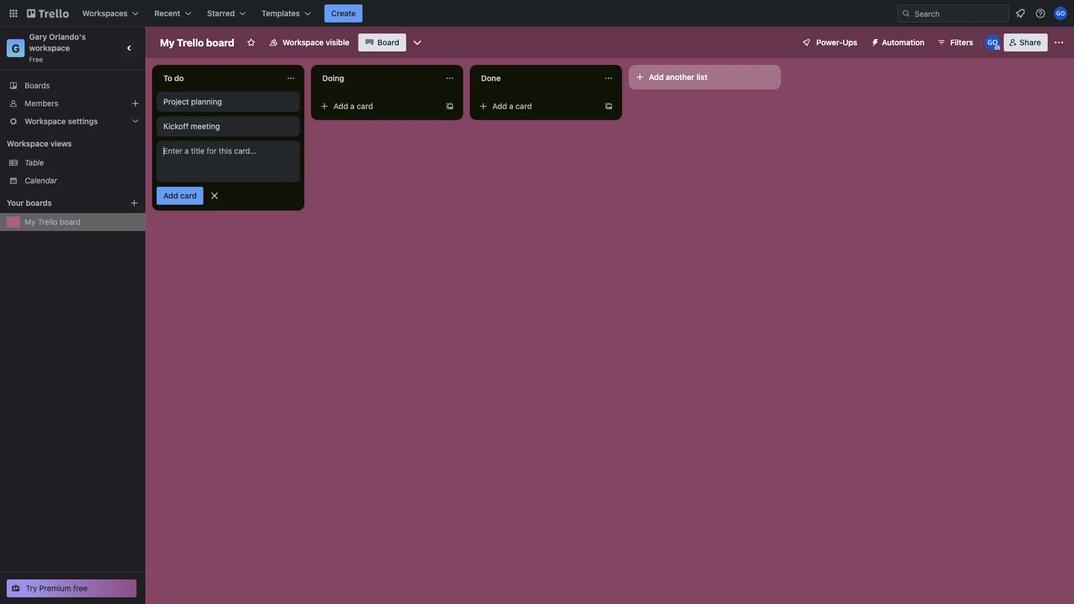 Task type: locate. For each thing, give the bounding box(es) containing it.
add a card button down "done" text box
[[474, 97, 600, 115]]

trello down boards
[[38, 217, 57, 227]]

settings
[[68, 117, 98, 126]]

my down the your boards
[[25, 217, 36, 227]]

my trello board down starred
[[160, 36, 234, 48]]

a down doing text box
[[350, 102, 355, 111]]

add board image
[[130, 199, 139, 208]]

another
[[666, 72, 695, 82]]

card
[[357, 102, 373, 111], [516, 102, 532, 111], [180, 191, 197, 200]]

board inside text box
[[206, 36, 234, 48]]

workspace views
[[7, 139, 72, 148]]

free
[[29, 55, 43, 63]]

workspace for workspace views
[[7, 139, 48, 148]]

project planning
[[163, 97, 222, 106]]

add a card down doing
[[333, 102, 373, 111]]

share
[[1020, 38, 1041, 47]]

1 create from template… image from the left
[[445, 102, 454, 111]]

0 horizontal spatial my
[[25, 217, 36, 227]]

0 horizontal spatial card
[[180, 191, 197, 200]]

add down done
[[492, 102, 507, 111]]

views
[[50, 139, 72, 148]]

card inside add card button
[[180, 191, 197, 200]]

workspace down templates dropdown button
[[283, 38, 324, 47]]

Board name text field
[[154, 34, 240, 51]]

0 horizontal spatial board
[[60, 217, 81, 227]]

1 vertical spatial my trello board
[[25, 217, 81, 227]]

2 a from the left
[[509, 102, 514, 111]]

1 a from the left
[[350, 102, 355, 111]]

0 vertical spatial board
[[206, 36, 234, 48]]

table
[[25, 158, 44, 167]]

automation
[[882, 38, 925, 47]]

add
[[649, 72, 664, 82], [333, 102, 348, 111], [492, 102, 507, 111], [163, 191, 178, 200]]

0 horizontal spatial add a card button
[[316, 97, 441, 115]]

power-ups button
[[794, 34, 864, 51]]

1 horizontal spatial my
[[160, 36, 175, 48]]

1 horizontal spatial trello
[[177, 36, 204, 48]]

1 horizontal spatial card
[[357, 102, 373, 111]]

1 horizontal spatial board
[[206, 36, 234, 48]]

add card button
[[157, 187, 203, 205]]

sm image
[[866, 34, 882, 49]]

orlando's
[[49, 32, 86, 41]]

filters
[[950, 38, 973, 47]]

workspace
[[283, 38, 324, 47], [25, 117, 66, 126], [7, 139, 48, 148]]

0 horizontal spatial a
[[350, 102, 355, 111]]

members
[[25, 99, 58, 108]]

boards link
[[0, 77, 145, 95]]

card down doing text box
[[357, 102, 373, 111]]

board down starred
[[206, 36, 234, 48]]

templates button
[[255, 4, 318, 22]]

0 vertical spatial my trello board
[[160, 36, 234, 48]]

board down your boards with 1 items element
[[60, 217, 81, 227]]

add a card button for doing
[[316, 97, 441, 115]]

trello down recent dropdown button at the top left of page
[[177, 36, 204, 48]]

workspace settings button
[[0, 112, 145, 130]]

my trello board inside board name text box
[[160, 36, 234, 48]]

list
[[697, 72, 708, 82]]

1 horizontal spatial my trello board
[[160, 36, 234, 48]]

2 vertical spatial workspace
[[7, 139, 48, 148]]

boards
[[26, 198, 52, 208]]

try
[[26, 584, 37, 593]]

1 vertical spatial workspace
[[25, 117, 66, 126]]

workspace for workspace visible
[[283, 38, 324, 47]]

add card
[[163, 191, 197, 200]]

workspace inside button
[[283, 38, 324, 47]]

this member is an admin of this board. image
[[995, 45, 1000, 50]]

0 vertical spatial my
[[160, 36, 175, 48]]

1 horizontal spatial a
[[509, 102, 514, 111]]

my down recent
[[160, 36, 175, 48]]

my trello board down your boards with 1 items element
[[25, 217, 81, 227]]

0 horizontal spatial add a card
[[333, 102, 373, 111]]

1 vertical spatial trello
[[38, 217, 57, 227]]

2 horizontal spatial card
[[516, 102, 532, 111]]

card for doing
[[357, 102, 373, 111]]

try premium free
[[26, 584, 88, 593]]

open information menu image
[[1035, 8, 1046, 19]]

add a card button
[[316, 97, 441, 115], [474, 97, 600, 115]]

create from template… image for doing
[[445, 102, 454, 111]]

to do
[[163, 74, 184, 83]]

1 horizontal spatial add a card
[[492, 102, 532, 111]]

1 horizontal spatial add a card button
[[474, 97, 600, 115]]

card for done
[[516, 102, 532, 111]]

2 add a card from the left
[[492, 102, 532, 111]]

0 vertical spatial workspace
[[283, 38, 324, 47]]

trello
[[177, 36, 204, 48], [38, 217, 57, 227]]

recent
[[154, 9, 180, 18]]

recent button
[[148, 4, 198, 22]]

workspace navigation collapse icon image
[[122, 40, 138, 56]]

planning
[[191, 97, 222, 106]]

create button
[[325, 4, 363, 22]]

workspaces button
[[76, 4, 145, 22]]

project
[[163, 97, 189, 106]]

2 create from template… image from the left
[[604, 102, 613, 111]]

1 add a card from the left
[[333, 102, 373, 111]]

cancel image
[[209, 190, 220, 201]]

visible
[[326, 38, 349, 47]]

search image
[[902, 9, 911, 18]]

card down "done" text box
[[516, 102, 532, 111]]

add a card
[[333, 102, 373, 111], [492, 102, 532, 111]]

add a card for doing
[[333, 102, 373, 111]]

workspace down members
[[25, 117, 66, 126]]

board
[[206, 36, 234, 48], [60, 217, 81, 227]]

card left the cancel icon
[[180, 191, 197, 200]]

workspace up table
[[7, 139, 48, 148]]

add a card down done
[[492, 102, 532, 111]]

add a card button down doing text box
[[316, 97, 441, 115]]

g
[[12, 41, 20, 55]]

2 add a card button from the left
[[474, 97, 600, 115]]

1 horizontal spatial create from template… image
[[604, 102, 613, 111]]

starred button
[[200, 4, 253, 22]]

my trello board
[[160, 36, 234, 48], [25, 217, 81, 227]]

0 horizontal spatial create from template… image
[[445, 102, 454, 111]]

meeting
[[191, 122, 220, 131]]

1 add a card button from the left
[[316, 97, 441, 115]]

0 vertical spatial trello
[[177, 36, 204, 48]]

my
[[160, 36, 175, 48], [25, 217, 36, 227]]

0 horizontal spatial my trello board
[[25, 217, 81, 227]]

a
[[350, 102, 355, 111], [509, 102, 514, 111]]

my inside board name text box
[[160, 36, 175, 48]]

workspace inside popup button
[[25, 117, 66, 126]]

a down "done" text box
[[509, 102, 514, 111]]

premium
[[39, 584, 71, 593]]

free
[[73, 584, 88, 593]]

members link
[[0, 95, 145, 112]]

workspace settings
[[25, 117, 98, 126]]

power-
[[816, 38, 843, 47]]

create from template… image
[[445, 102, 454, 111], [604, 102, 613, 111]]



Task type: vqa. For each thing, say whether or not it's contained in the screenshot.
right the 'Greg Robinson (gregrobinson96)' IMAGE
no



Task type: describe. For each thing, give the bounding box(es) containing it.
project planning link
[[163, 96, 293, 107]]

filters button
[[934, 34, 977, 51]]

workspace for workspace settings
[[25, 117, 66, 126]]

To do text field
[[157, 69, 280, 87]]

to
[[163, 74, 172, 83]]

Search field
[[911, 5, 1009, 22]]

1 vertical spatial my
[[25, 217, 36, 227]]

kickoff
[[163, 122, 189, 131]]

customize views image
[[412, 37, 423, 48]]

doing
[[322, 74, 344, 83]]

your
[[7, 198, 24, 208]]

add another list
[[649, 72, 708, 82]]

show menu image
[[1054, 37, 1065, 48]]

workspace visible button
[[262, 34, 356, 51]]

add a card button for done
[[474, 97, 600, 115]]

create from template… image for done
[[604, 102, 613, 111]]

Done text field
[[474, 69, 598, 87]]

do
[[174, 74, 184, 83]]

templates
[[262, 9, 300, 18]]

kickoff meeting
[[163, 122, 220, 131]]

ups
[[843, 38, 857, 47]]

g link
[[7, 39, 25, 57]]

gary
[[29, 32, 47, 41]]

my trello board link
[[25, 217, 139, 228]]

switch to… image
[[8, 8, 19, 19]]

1 vertical spatial board
[[60, 217, 81, 227]]

done
[[481, 74, 501, 83]]

a for doing
[[350, 102, 355, 111]]

add right add board "image"
[[163, 191, 178, 200]]

table link
[[25, 157, 139, 168]]

boards
[[25, 81, 50, 90]]

Enter a title for this card… text field
[[157, 141, 300, 182]]

share button
[[1004, 34, 1048, 51]]

back to home image
[[27, 4, 69, 22]]

create
[[331, 9, 356, 18]]

try premium free button
[[7, 580, 137, 598]]

automation button
[[866, 34, 931, 51]]

gary orlando (garyorlando) image
[[1054, 7, 1068, 20]]

primary element
[[0, 0, 1074, 27]]

star or unstar board image
[[247, 38, 256, 47]]

add left another
[[649, 72, 664, 82]]

add a card for done
[[492, 102, 532, 111]]

Doing text field
[[316, 69, 439, 87]]

board link
[[358, 34, 406, 51]]

gary orlando (garyorlando) image
[[985, 35, 1001, 50]]

0 horizontal spatial trello
[[38, 217, 57, 227]]

add down doing
[[333, 102, 348, 111]]

workspaces
[[82, 9, 128, 18]]

0 notifications image
[[1014, 7, 1027, 20]]

calendar link
[[25, 175, 139, 186]]

my trello board inside my trello board link
[[25, 217, 81, 227]]

calendar
[[25, 176, 57, 185]]

starred
[[207, 9, 235, 18]]

add another list button
[[629, 65, 781, 90]]

your boards with 1 items element
[[7, 196, 113, 210]]

gary orlando's workspace free
[[29, 32, 88, 63]]

your boards
[[7, 198, 52, 208]]

workspace
[[29, 43, 70, 53]]

board
[[377, 38, 399, 47]]

kickoff meeting link
[[163, 121, 293, 132]]

trello inside board name text box
[[177, 36, 204, 48]]

power-ups
[[816, 38, 857, 47]]

a for done
[[509, 102, 514, 111]]

workspace visible
[[283, 38, 349, 47]]

gary orlando's workspace link
[[29, 32, 88, 53]]



